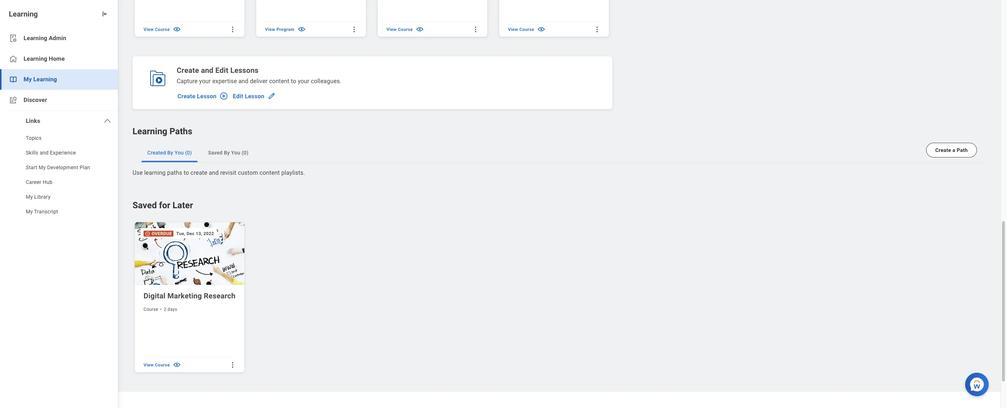 Task type: locate. For each thing, give the bounding box(es) containing it.
2 days
[[164, 307, 177, 312]]

view for 1st related actions vertical icon from left visible icon
[[144, 27, 154, 32]]

created by you (0) button
[[141, 143, 198, 162]]

1 horizontal spatial by
[[224, 150, 230, 156]]

paths
[[167, 169, 182, 176]]

plus circle image
[[220, 92, 228, 101]]

start my development plan link
[[0, 161, 118, 176]]

and
[[201, 66, 214, 75], [239, 78, 248, 85], [40, 150, 49, 156], [209, 169, 219, 176]]

home
[[49, 55, 65, 62]]

1 vertical spatial content
[[260, 169, 280, 176]]

view for 3rd visible image from the left
[[508, 27, 518, 32]]

course for 1st related actions vertical icon from left visible icon
[[155, 27, 170, 32]]

1 vertical spatial saved
[[133, 200, 157, 211]]

learning up "created"
[[133, 126, 167, 137]]

my library link
[[0, 190, 118, 205]]

1 horizontal spatial to
[[291, 78, 296, 85]]

discover
[[24, 96, 47, 103]]

1 vertical spatial edit
[[233, 93, 243, 100]]

marketing
[[167, 292, 202, 300]]

0 horizontal spatial lesson
[[197, 93, 217, 100]]

0 horizontal spatial related actions vertical image
[[229, 26, 236, 33]]

course
[[155, 27, 170, 32], [398, 27, 413, 32], [520, 27, 534, 32], [144, 307, 158, 312], [155, 363, 170, 368]]

1 vertical spatial create
[[177, 93, 195, 100]]

saved by you (0)
[[208, 150, 249, 156]]

0 vertical spatial content
[[269, 78, 290, 85]]

content up edit image
[[269, 78, 290, 85]]

13,
[[196, 231, 202, 236]]

create inside create and edit lessons capture your expertise and deliver content to your colleagues.
[[177, 66, 199, 75]]

2 your from the left
[[298, 78, 309, 85]]

my for my learning
[[24, 76, 32, 83]]

learning for learning
[[9, 10, 38, 18]]

my learning link
[[0, 69, 118, 90]]

create for lesson
[[177, 93, 195, 100]]

learning inside learning admin link
[[24, 35, 47, 42]]

1 lesson from the left
[[197, 93, 217, 100]]

home image
[[9, 55, 18, 63]]

create inside create a path button
[[936, 147, 951, 153]]

learning for learning home
[[24, 55, 47, 62]]

(0) for saved by you (0)
[[242, 150, 249, 156]]

your up create lesson link
[[199, 78, 211, 85]]

my for my transcript
[[26, 209, 33, 215]]

report parameter image
[[9, 34, 18, 43]]

1 visible image from the left
[[297, 25, 306, 34]]

and inside skills and experience link
[[40, 150, 49, 156]]

1 horizontal spatial visible image
[[416, 25, 424, 34]]

program
[[277, 27, 294, 32]]

2 vertical spatial create
[[936, 147, 951, 153]]

saved up use learning paths to create and revisit custom content playlists.
[[208, 150, 223, 156]]

learning inside "my learning" link
[[33, 76, 57, 83]]

1 visible image from the top
[[173, 25, 181, 34]]

learning home
[[24, 55, 65, 62]]

related actions vertical image
[[351, 26, 358, 33], [472, 26, 479, 33], [229, 362, 236, 369]]

1 horizontal spatial (0)
[[242, 150, 249, 156]]

1 you from the left
[[175, 150, 184, 156]]

related actions vertical image for 2nd visible image
[[472, 26, 479, 33]]

digital marketing research link
[[144, 291, 237, 301]]

edit
[[215, 66, 228, 75], [233, 93, 243, 100]]

my left library
[[26, 194, 33, 200]]

development
[[47, 165, 78, 170]]

my right book open "image"
[[24, 76, 32, 83]]

1 (0) from the left
[[185, 150, 192, 156]]

saved inside button
[[208, 150, 223, 156]]

created
[[147, 150, 166, 156]]

1 horizontal spatial you
[[231, 150, 240, 156]]

view for visible icon corresponding to left related actions vertical image
[[144, 363, 154, 368]]

2 (0) from the left
[[242, 150, 249, 156]]

by for saved
[[224, 150, 230, 156]]

skills
[[26, 150, 38, 156]]

view
[[144, 27, 154, 32], [265, 27, 275, 32], [387, 27, 397, 32], [508, 27, 518, 32], [144, 363, 154, 368]]

lesson
[[197, 93, 217, 100], [245, 93, 264, 100]]

lesson left plus circle icon
[[197, 93, 217, 100]]

2 horizontal spatial visible image
[[537, 25, 546, 34]]

1 horizontal spatial edit
[[233, 93, 243, 100]]

0 horizontal spatial your
[[199, 78, 211, 85]]

0 vertical spatial visible image
[[173, 25, 181, 34]]

by up the revisit
[[224, 150, 230, 156]]

0 horizontal spatial by
[[167, 150, 173, 156]]

(0) for created by you (0)
[[185, 150, 192, 156]]

1 by from the left
[[167, 150, 173, 156]]

to right paths
[[184, 169, 189, 176]]

to left colleagues.
[[291, 78, 296, 85]]

visible image
[[173, 25, 181, 34], [173, 361, 181, 369]]

edit right plus circle icon
[[233, 93, 243, 100]]

1 horizontal spatial related actions vertical image
[[594, 26, 601, 33]]

book open image
[[9, 75, 18, 84]]

created by you (0)
[[147, 150, 192, 156]]

to
[[291, 78, 296, 85], [184, 169, 189, 176]]

(0) up custom
[[242, 150, 249, 156]]

a
[[953, 147, 956, 153]]

1 vertical spatial to
[[184, 169, 189, 176]]

0 vertical spatial saved
[[208, 150, 223, 156]]

2 horizontal spatial related actions vertical image
[[472, 26, 479, 33]]

admin
[[49, 35, 66, 42]]

0 vertical spatial edit
[[215, 66, 228, 75]]

lesson for create lesson
[[197, 93, 217, 100]]

you up paths
[[175, 150, 184, 156]]

your
[[199, 78, 211, 85], [298, 78, 309, 85]]

learning left the admin
[[24, 35, 47, 42]]

library
[[34, 194, 50, 200]]

experience
[[50, 150, 76, 156]]

create left a
[[936, 147, 951, 153]]

1 horizontal spatial saved
[[208, 150, 223, 156]]

related actions vertical image
[[229, 26, 236, 33], [594, 26, 601, 33]]

career hub
[[26, 179, 52, 185]]

learning home link
[[0, 49, 118, 69]]

1 vertical spatial visible image
[[173, 361, 181, 369]]

0 horizontal spatial you
[[175, 150, 184, 156]]

links
[[26, 117, 40, 124]]

learning for learning admin
[[24, 35, 47, 42]]

0 horizontal spatial visible image
[[297, 25, 306, 34]]

my library
[[26, 194, 50, 200]]

list containing view course
[[133, 0, 618, 39]]

1 horizontal spatial your
[[298, 78, 309, 85]]

my right start
[[39, 165, 46, 170]]

(0) down paths
[[185, 150, 192, 156]]

dec
[[187, 231, 195, 236]]

0 horizontal spatial saved
[[133, 200, 157, 211]]

content right custom
[[260, 169, 280, 176]]

course for 3rd visible image from the left
[[520, 27, 534, 32]]

2 visible image from the top
[[173, 361, 181, 369]]

0 vertical spatial create
[[177, 66, 199, 75]]

learning inside learning home link
[[24, 55, 47, 62]]

view for 2nd visible image
[[387, 27, 397, 32]]

by right "created"
[[167, 150, 173, 156]]

course for visible icon corresponding to left related actions vertical image
[[155, 363, 170, 368]]

start my development plan
[[26, 165, 90, 170]]

overdue
[[152, 231, 172, 237]]

create down 'capture'
[[177, 93, 195, 100]]

learning up report parameter image
[[9, 10, 38, 18]]

create
[[191, 169, 207, 176]]

create lesson link
[[175, 89, 230, 103]]

2 lesson from the left
[[245, 93, 264, 100]]

transformation import image
[[101, 10, 108, 18]]

later
[[173, 200, 193, 211]]

1 horizontal spatial related actions vertical image
[[351, 26, 358, 33]]

learning up "my learning"
[[24, 55, 47, 62]]

chevron up image
[[103, 117, 112, 126]]

your left colleagues.
[[298, 78, 309, 85]]

learning down learning home
[[33, 76, 57, 83]]

0 horizontal spatial edit
[[215, 66, 228, 75]]

create up 'capture'
[[177, 66, 199, 75]]

learning
[[9, 10, 38, 18], [24, 35, 47, 42], [24, 55, 47, 62], [33, 76, 57, 83], [133, 126, 167, 137]]

create inside create lesson link
[[177, 93, 195, 100]]

0 horizontal spatial to
[[184, 169, 189, 176]]

by
[[167, 150, 173, 156], [224, 150, 230, 156]]

visible image for 1st related actions vertical icon from left
[[173, 25, 181, 34]]

and right skills
[[40, 150, 49, 156]]

2 you from the left
[[231, 150, 240, 156]]

my learning
[[24, 76, 57, 83]]

you
[[175, 150, 184, 156], [231, 150, 240, 156]]

my left transcript
[[26, 209, 33, 215]]

view course
[[144, 27, 170, 32], [387, 27, 413, 32], [508, 27, 534, 32], [144, 363, 170, 368]]

list
[[133, 0, 618, 39], [0, 28, 118, 220], [0, 131, 118, 220]]

content
[[269, 78, 290, 85], [260, 169, 280, 176]]

lesson down deliver
[[245, 93, 264, 100]]

0 vertical spatial to
[[291, 78, 296, 85]]

use learning paths to create and revisit custom content playlists.
[[133, 169, 305, 176]]

my
[[24, 76, 32, 83], [39, 165, 46, 170], [26, 194, 33, 200], [26, 209, 33, 215]]

learning paths tabs tab list
[[133, 143, 986, 163]]

2 related actions vertical image from the left
[[594, 26, 601, 33]]

learning for learning paths
[[133, 126, 167, 137]]

paths
[[170, 126, 192, 137]]

2 by from the left
[[224, 150, 230, 156]]

(0)
[[185, 150, 192, 156], [242, 150, 249, 156]]

edit lesson
[[233, 93, 264, 100]]

and left the revisit
[[209, 169, 219, 176]]

0 horizontal spatial (0)
[[185, 150, 192, 156]]

create
[[177, 66, 199, 75], [177, 93, 195, 100], [936, 147, 951, 153]]

1 horizontal spatial lesson
[[245, 93, 264, 100]]

2022
[[204, 231, 214, 236]]

digital marketing research image
[[135, 222, 246, 285]]

by for created
[[167, 150, 173, 156]]

you up the revisit
[[231, 150, 240, 156]]

create for and
[[177, 66, 199, 75]]

create a path button
[[926, 143, 977, 158]]

saved
[[208, 150, 223, 156], [133, 200, 157, 211]]

learning admin link
[[0, 28, 118, 49]]

edit up expertise
[[215, 66, 228, 75]]

visible image
[[297, 25, 306, 34], [416, 25, 424, 34], [537, 25, 546, 34]]

saved left for
[[133, 200, 157, 211]]

create and edit lessons capture your expertise and deliver content to your colleagues.
[[177, 66, 342, 85]]

3 visible image from the left
[[537, 25, 546, 34]]

deliver
[[250, 78, 268, 85]]



Task type: vqa. For each thing, say whether or not it's contained in the screenshot.
Search
no



Task type: describe. For each thing, give the bounding box(es) containing it.
digital marketing research
[[144, 292, 236, 300]]

1 related actions vertical image from the left
[[229, 26, 236, 33]]

skills and experience
[[26, 150, 76, 156]]

visible image for left related actions vertical image
[[173, 361, 181, 369]]

my transcript
[[26, 209, 58, 215]]

lesson for edit lesson
[[245, 93, 264, 100]]

my transcript link
[[0, 205, 118, 220]]

you for created by you (0)
[[175, 150, 184, 156]]

topics
[[26, 135, 42, 141]]

days
[[168, 307, 177, 312]]

colleagues.
[[311, 78, 342, 85]]

saved for saved by you (0)
[[208, 150, 223, 156]]

view program
[[265, 27, 294, 32]]

edit lesson link
[[230, 89, 278, 103]]

learning paths
[[133, 126, 192, 137]]

tue, dec 13, 2022
[[176, 231, 214, 236]]

digital
[[144, 292, 166, 300]]

1 your from the left
[[199, 78, 211, 85]]

0 horizontal spatial related actions vertical image
[[229, 362, 236, 369]]

research
[[204, 292, 236, 300]]

skills and experience link
[[0, 146, 118, 161]]

course for 2nd visible image
[[398, 27, 413, 32]]

discover link
[[0, 90, 118, 110]]

2
[[164, 307, 166, 312]]

for
[[159, 200, 170, 211]]

related actions vertical image for third visible image from right
[[351, 26, 358, 33]]

learning
[[144, 169, 166, 176]]

revisit
[[220, 169, 236, 176]]

expertise
[[212, 78, 237, 85]]

capture
[[177, 78, 198, 85]]

hub
[[43, 179, 52, 185]]

playlists.
[[281, 169, 305, 176]]

topics link
[[0, 131, 118, 146]]

career
[[26, 179, 41, 185]]

list containing topics
[[0, 131, 118, 220]]

lessons
[[230, 66, 259, 75]]

saved for saved for later
[[133, 200, 157, 211]]

plan
[[80, 165, 90, 170]]

create lesson
[[177, 93, 217, 100]]

learning admin
[[24, 35, 66, 42]]

use
[[133, 169, 143, 176]]

view for third visible image from right
[[265, 27, 275, 32]]

content inside create and edit lessons capture your expertise and deliver content to your colleagues.
[[269, 78, 290, 85]]

my for my library
[[26, 194, 33, 200]]

transcript
[[34, 209, 58, 215]]

list containing learning admin
[[0, 28, 118, 220]]

create a path
[[936, 147, 968, 153]]

you for saved by you (0)
[[231, 150, 240, 156]]

exclamation circle image
[[145, 231, 150, 237]]

start
[[26, 165, 37, 170]]

custom
[[238, 169, 258, 176]]

saved for later
[[133, 200, 193, 211]]

career hub link
[[0, 176, 118, 190]]

create for a
[[936, 147, 951, 153]]

saved by you (0) button
[[202, 143, 254, 162]]

tue,
[[176, 231, 185, 236]]

to inside create and edit lessons capture your expertise and deliver content to your colleagues.
[[291, 78, 296, 85]]

edit inside create and edit lessons capture your expertise and deliver content to your colleagues.
[[215, 66, 228, 75]]

2 visible image from the left
[[416, 25, 424, 34]]

links button
[[0, 111, 118, 131]]

and up expertise
[[201, 66, 214, 75]]

edit image
[[267, 92, 276, 101]]

path
[[957, 147, 968, 153]]

and down lessons
[[239, 78, 248, 85]]



